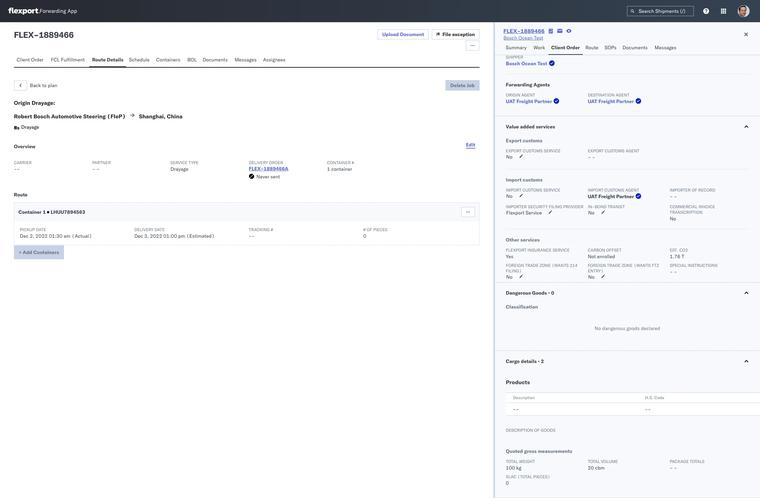 Task type: vqa. For each thing, say whether or not it's contained in the screenshot.
1st Foreign from the right
yes



Task type: locate. For each thing, give the bounding box(es) containing it.
1 uat freight partner link from the left
[[506, 98, 561, 105]]

2 dec from the left
[[134, 233, 143, 240]]

import up in-
[[588, 188, 604, 193]]

total volume
[[588, 460, 618, 465]]

1 vertical spatial client order
[[17, 57, 44, 63]]

1 vertical spatial flex-
[[249, 166, 264, 172]]

0 vertical spatial 1
[[327, 166, 330, 172]]

client order button right work on the top
[[549, 41, 583, 55]]

0 horizontal spatial 1
[[43, 209, 46, 216]]

work
[[534, 45, 545, 51]]

origin for origin drayage:
[[14, 99, 30, 106]]

date inside pickup date dec 2, 2022 01:30 am (actual)
[[36, 227, 46, 233]]

kg
[[516, 466, 522, 472]]

test up work on the top
[[534, 35, 543, 41]]

file
[[443, 31, 451, 38]]

agent
[[522, 92, 535, 98], [616, 92, 630, 98], [626, 148, 640, 154], [626, 188, 639, 193]]

forwarding left app
[[40, 8, 66, 14]]

container
[[332, 166, 352, 172]]

bosch down "shipper"
[[506, 61, 520, 67]]

delivery
[[249, 160, 268, 166], [134, 227, 154, 233]]

quoted
[[506, 449, 523, 455]]

uat down destination
[[588, 98, 598, 105]]

no inside commercial invoice transcription no
[[670, 216, 676, 222]]

customs for import customs service
[[523, 188, 543, 193]]

(wants left 214
[[552, 263, 569, 268]]

containers
[[156, 57, 180, 63]]

foreign inside foreign trade zone (wants ftz entry)
[[588, 263, 606, 268]]

1 horizontal spatial drayage
[[171, 166, 188, 172]]

classification
[[506, 304, 538, 311]]

import for import customs service
[[506, 188, 522, 193]]

of
[[692, 188, 698, 193], [367, 227, 372, 233], [534, 428, 540, 434]]

importer up commercial
[[670, 188, 691, 193]]

1 vertical spatial flexport
[[506, 248, 527, 253]]

2 total from the left
[[588, 460, 600, 465]]

date
[[36, 227, 46, 233], [155, 227, 165, 233]]

0 horizontal spatial foreign
[[506, 263, 524, 268]]

dangerous
[[506, 290, 531, 297]]

delivery up flex-1889466a button
[[249, 160, 268, 166]]

trade down flexport insurance service yes
[[525, 263, 539, 268]]

test down work button
[[538, 61, 548, 67]]

2 vertical spatial service
[[553, 248, 570, 253]]

flexport up yes
[[506, 248, 527, 253]]

1889466 down forwarding app
[[39, 30, 74, 40]]

• left "2"
[[538, 359, 540, 365]]

type
[[189, 160, 199, 166]]

# up container
[[352, 160, 354, 166]]

uat freight partner for destination
[[588, 98, 634, 105]]

no down "export customs"
[[507, 154, 513, 160]]

2 horizontal spatial service
[[553, 248, 570, 253]]

description up quoted on the bottom right
[[506, 428, 533, 434]]

flexport inside flexport insurance service yes
[[506, 248, 527, 253]]

description
[[513, 396, 535, 401], [506, 428, 533, 434]]

0 horizontal spatial client order button
[[14, 54, 48, 67]]

1 vertical spatial importer
[[506, 204, 527, 210]]

no left dangerous at the right bottom of page
[[595, 326, 601, 332]]

importer for -
[[670, 188, 691, 193]]

1 horizontal spatial 0
[[506, 481, 509, 487]]

0 horizontal spatial delivery
[[134, 227, 154, 233]]

services up "insurance"
[[521, 237, 540, 243]]

total for 100
[[506, 460, 518, 465]]

2022 right 3,
[[150, 233, 162, 240]]

1 dec from the left
[[20, 233, 29, 240]]

shanghai,
[[139, 113, 166, 120]]

forwarding for forwarding agents
[[506, 82, 533, 88]]

1 total from the left
[[506, 460, 518, 465]]

documents right sops button
[[623, 45, 648, 51]]

trade
[[525, 263, 539, 268], [607, 263, 621, 268]]

route inside button
[[92, 57, 106, 63]]

import down import customs
[[506, 188, 522, 193]]

container inside container # 1 container
[[327, 160, 351, 166]]

1 foreign from the left
[[506, 263, 524, 268]]

# inside tracking # --
[[271, 227, 273, 233]]

route up container 1
[[14, 192, 28, 198]]

destination agent
[[588, 92, 630, 98]]

bosch ocean test link down work button
[[506, 60, 557, 67]]

(wants for ftz
[[634, 263, 651, 268]]

1889466
[[521, 27, 545, 34], [39, 30, 74, 40]]

0 vertical spatial goods
[[627, 326, 640, 332]]

0 horizontal spatial total
[[506, 460, 518, 465]]

1 horizontal spatial zone
[[622, 263, 633, 268]]

1 vertical spatial order
[[31, 57, 44, 63]]

export
[[506, 138, 522, 144], [506, 148, 522, 154], [588, 148, 604, 154]]

1 vertical spatial of
[[367, 227, 372, 233]]

in-
[[588, 204, 595, 210]]

no down entry) at bottom
[[589, 274, 595, 281]]

documents right bol button
[[203, 57, 228, 63]]

0 inside package totals - - slac (total pieces) 0
[[506, 481, 509, 487]]

bosch ocean test down "shipper"
[[506, 61, 548, 67]]

carrier --
[[14, 160, 32, 172]]

1 horizontal spatial foreign
[[588, 263, 606, 268]]

details
[[521, 359, 537, 365]]

export for export customs
[[506, 138, 522, 144]]

description for description
[[513, 396, 535, 401]]

documents button right sops
[[620, 41, 652, 55]]

1 vertical spatial delivery
[[134, 227, 154, 233]]

0 horizontal spatial forwarding
[[40, 8, 66, 14]]

service for - -
[[544, 148, 561, 154]]

delivery inside delivery date dec 3, 2022 01:00 pm (estimated)
[[134, 227, 154, 233]]

0 horizontal spatial 0
[[363, 233, 366, 240]]

(wants
[[552, 263, 569, 268], [634, 263, 651, 268]]

(wants inside the foreign trade zone (wants 214 filing)
[[552, 263, 569, 268]]

uat freight partner for origin
[[506, 98, 552, 105]]

delivery for delivery date dec 3, 2022 01:00 pm (estimated)
[[134, 227, 154, 233]]

messages
[[655, 45, 677, 51], [235, 57, 257, 63]]

customs inside 'export customs agent - -'
[[605, 148, 625, 154]]

order left the fcl
[[31, 57, 44, 63]]

customs up export customs service
[[523, 138, 543, 144]]

0 vertical spatial messages
[[655, 45, 677, 51]]

2022 inside pickup date dec 2, 2022 01:30 am (actual)
[[36, 233, 48, 240]]

# left pieces
[[363, 227, 366, 233]]

customs down "export customs"
[[523, 148, 543, 154]]

transit
[[608, 204, 625, 210]]

• right goods
[[548, 290, 550, 297]]

2022
[[36, 233, 48, 240], [150, 233, 162, 240]]

1 vertical spatial documents
[[203, 57, 228, 63]]

goods for of
[[541, 428, 556, 434]]

total up 100
[[506, 460, 518, 465]]

bosch ocean test down the flex-1889466 link
[[504, 35, 543, 41]]

0 horizontal spatial route
[[14, 192, 28, 198]]

-- down h.s.
[[645, 407, 651, 413]]

bosch up summary
[[504, 35, 517, 41]]

service right "insurance"
[[553, 248, 570, 253]]

date up 01:00
[[155, 227, 165, 233]]

dec
[[20, 233, 29, 240], [134, 233, 143, 240]]

flex- up never
[[249, 166, 264, 172]]

of left pieces
[[367, 227, 372, 233]]

0 horizontal spatial client order
[[17, 57, 44, 63]]

0 horizontal spatial #
[[271, 227, 273, 233]]

1 horizontal spatial container
[[327, 160, 351, 166]]

1 horizontal spatial 2022
[[150, 233, 162, 240]]

description down products
[[513, 396, 535, 401]]

upload document
[[382, 31, 424, 38]]

1 horizontal spatial route
[[92, 57, 106, 63]]

value
[[506, 124, 519, 130]]

# inside container # 1 container
[[352, 160, 354, 166]]

0 horizontal spatial goods
[[541, 428, 556, 434]]

0 vertical spatial forwarding
[[40, 8, 66, 14]]

total
[[506, 460, 518, 465], [588, 460, 600, 465]]

ocean
[[519, 35, 533, 41], [522, 61, 537, 67]]

0 for dangerous goods • 0
[[551, 290, 554, 297]]

description for description of goods
[[506, 428, 533, 434]]

date right pickup
[[36, 227, 46, 233]]

0 horizontal spatial zone
[[540, 263, 551, 268]]

no for foreign trade zone (wants ftz entry)
[[589, 274, 595, 281]]

tracking
[[249, 227, 270, 233]]

0 vertical spatial description
[[513, 396, 535, 401]]

# inside # of pieces 0
[[363, 227, 366, 233]]

1 vertical spatial description
[[506, 428, 533, 434]]

0 vertical spatial service
[[544, 148, 561, 154]]

(wants for 214
[[552, 263, 569, 268]]

service for uat freight partner
[[544, 188, 561, 193]]

services inside button
[[536, 124, 555, 130]]

documents button right "bol"
[[200, 54, 232, 67]]

0 inside # of pieces 0
[[363, 233, 366, 240]]

total for 20
[[588, 460, 600, 465]]

1 horizontal spatial importer
[[670, 188, 691, 193]]

2 horizontal spatial #
[[363, 227, 366, 233]]

uat freight partner down origin agent
[[506, 98, 552, 105]]

delivery up 3,
[[134, 227, 154, 233]]

route inside button
[[586, 45, 599, 51]]

forwarding up origin agent
[[506, 82, 533, 88]]

dec for dec 2, 2022 01:30 am (actual)
[[20, 233, 29, 240]]

export inside 'export customs agent - -'
[[588, 148, 604, 154]]

no down transcription
[[670, 216, 676, 222]]

ocean down flex-1889466
[[519, 35, 533, 41]]

0 vertical spatial test
[[534, 35, 543, 41]]

file exception
[[443, 31, 475, 38]]

service up the filing
[[544, 188, 561, 193]]

1 date from the left
[[36, 227, 46, 233]]

date for 01:00
[[155, 227, 165, 233]]

import up import customs service
[[506, 177, 522, 183]]

1 zone from the left
[[540, 263, 551, 268]]

flexport for flexport service
[[507, 210, 525, 216]]

documents for rightmost documents button
[[623, 45, 648, 51]]

total up 20
[[588, 460, 600, 465]]

1 vertical spatial route
[[92, 57, 106, 63]]

0 vertical spatial bosch ocean test
[[504, 35, 543, 41]]

service left type
[[171, 160, 188, 166]]

route left the details
[[92, 57, 106, 63]]

route for route button
[[586, 45, 599, 51]]

# of pieces 0
[[363, 227, 388, 240]]

0 vertical spatial •
[[548, 290, 550, 297]]

foreign up filing)
[[506, 263, 524, 268]]

service down value added services
[[544, 148, 561, 154]]

zone
[[540, 263, 551, 268], [622, 263, 633, 268]]

bosch ocean test link
[[504, 34, 543, 41], [506, 60, 557, 67]]

2 vertical spatial of
[[534, 428, 540, 434]]

0 vertical spatial container
[[327, 160, 351, 166]]

bol
[[187, 57, 197, 63]]

delivery for delivery order
[[249, 160, 268, 166]]

client down flex
[[17, 57, 30, 63]]

quoted gross measurements
[[506, 449, 573, 455]]

goods for dangerous
[[627, 326, 640, 332]]

2,
[[30, 233, 34, 240]]

ocean down "shipper"
[[522, 61, 537, 67]]

no down in-
[[589, 210, 595, 216]]

client order
[[552, 45, 580, 51], [17, 57, 44, 63]]

edit
[[466, 142, 476, 148]]

1 trade from the left
[[525, 263, 539, 268]]

dec inside delivery date dec 3, 2022 01:00 pm (estimated)
[[134, 233, 143, 240]]

service down security
[[526, 210, 542, 216]]

2 trade from the left
[[607, 263, 621, 268]]

1 horizontal spatial service
[[526, 210, 542, 216]]

importer for provider
[[506, 204, 527, 210]]

1 left container
[[327, 166, 330, 172]]

0 horizontal spatial documents button
[[200, 54, 232, 67]]

1 horizontal spatial date
[[155, 227, 165, 233]]

0 vertical spatial flex-
[[504, 27, 521, 34]]

1 vertical spatial •
[[538, 359, 540, 365]]

0 vertical spatial 0
[[363, 233, 366, 240]]

0 vertical spatial drayage
[[21, 124, 39, 130]]

customs down value added services button
[[605, 148, 625, 154]]

-- up description of goods
[[513, 407, 519, 413]]

bosch ocean test link up summary
[[504, 34, 543, 41]]

0 horizontal spatial importer
[[506, 204, 527, 210]]

# for --
[[271, 227, 273, 233]]

origin
[[506, 92, 521, 98], [14, 99, 30, 106]]

0 horizontal spatial flex-
[[249, 166, 264, 172]]

2 foreign from the left
[[588, 263, 606, 268]]

messages button
[[652, 41, 681, 55], [232, 54, 260, 67]]

freight down import customs agent
[[599, 194, 615, 200]]

1 horizontal spatial order
[[567, 45, 580, 51]]

0 vertical spatial service
[[171, 160, 188, 166]]

2 zone from the left
[[622, 263, 633, 268]]

• for goods
[[548, 290, 550, 297]]

freight down origin agent
[[517, 98, 533, 105]]

0 vertical spatial delivery
[[249, 160, 268, 166]]

of for - -
[[692, 188, 698, 193]]

client order button left the fcl
[[14, 54, 48, 67]]

1 horizontal spatial 1
[[327, 166, 330, 172]]

zone inside the foreign trade zone (wants 214 filing)
[[540, 263, 551, 268]]

trade down "enrolled"
[[607, 263, 621, 268]]

1 vertical spatial origin
[[14, 99, 30, 106]]

trade inside foreign trade zone (wants ftz entry)
[[607, 263, 621, 268]]

flex-1889466 link
[[504, 27, 545, 34]]

route
[[586, 45, 599, 51], [92, 57, 106, 63], [14, 192, 28, 198]]

1889466a
[[264, 166, 289, 172]]

no for in-bond transit
[[589, 210, 595, 216]]

client order left the fcl
[[17, 57, 44, 63]]

uat for origin
[[506, 98, 516, 105]]

client right work button
[[552, 45, 566, 51]]

uat down origin agent
[[506, 98, 516, 105]]

1 horizontal spatial messages
[[655, 45, 677, 51]]

1889466 up work on the top
[[521, 27, 545, 34]]

1 vertical spatial messages
[[235, 57, 257, 63]]

uat freight partner
[[506, 98, 552, 105], [588, 98, 634, 105], [588, 194, 634, 200]]

(flep)
[[107, 113, 126, 120]]

uat freight partner link for origin
[[506, 98, 561, 105]]

2022 inside delivery date dec 3, 2022 01:00 pm (estimated)
[[150, 233, 162, 240]]

1 (wants from the left
[[552, 263, 569, 268]]

zone left ftz
[[622, 263, 633, 268]]

client for the right client order button
[[552, 45, 566, 51]]

back
[[30, 82, 41, 89]]

customs down import customs
[[523, 188, 543, 193]]

drayage inside service type drayage
[[171, 166, 188, 172]]

order left route button
[[567, 45, 580, 51]]

0 horizontal spatial (wants
[[552, 263, 569, 268]]

0 vertical spatial bosch
[[504, 35, 517, 41]]

-
[[34, 30, 39, 40], [588, 154, 591, 161], [592, 154, 595, 161], [14, 166, 17, 172], [17, 166, 20, 172], [92, 166, 95, 172], [97, 166, 100, 172], [670, 194, 673, 200], [674, 194, 677, 200], [249, 233, 252, 240], [252, 233, 255, 240], [670, 269, 673, 275], [674, 269, 677, 275], [513, 407, 516, 413], [516, 407, 519, 413], [645, 407, 648, 413], [648, 407, 651, 413], [670, 466, 673, 472], [674, 466, 677, 472]]

customs for export customs service
[[523, 148, 543, 154]]

export customs agent - -
[[588, 148, 640, 161]]

0 vertical spatial client
[[552, 45, 566, 51]]

goods left declared
[[627, 326, 640, 332]]

carbon offset not enrolled
[[588, 248, 622, 260]]

goods up measurements
[[541, 428, 556, 434]]

1 vertical spatial goods
[[541, 428, 556, 434]]

importer up flexport service
[[506, 204, 527, 210]]

# right tracking on the left top of the page
[[271, 227, 273, 233]]

total weight
[[506, 460, 535, 465]]

1 horizontal spatial documents
[[623, 45, 648, 51]]

0 horizontal spatial date
[[36, 227, 46, 233]]

uat up in-
[[588, 194, 598, 200]]

service inside flexport insurance service yes
[[553, 248, 570, 253]]

dangerous goods • 0
[[506, 290, 554, 297]]

1 2022 from the left
[[36, 233, 48, 240]]

(wants left ftz
[[634, 263, 651, 268]]

1 horizontal spatial --
[[645, 407, 651, 413]]

uat freight partner link for destination
[[588, 98, 643, 105]]

1 inside container # 1 container
[[327, 166, 330, 172]]

0 horizontal spatial container
[[18, 209, 42, 216]]

(wants inside foreign trade zone (wants ftz entry)
[[634, 263, 651, 268]]

flex- up summary
[[504, 27, 521, 34]]

1 horizontal spatial goods
[[627, 326, 640, 332]]

added
[[520, 124, 535, 130]]

of inside importer of record - -
[[692, 188, 698, 193]]

customs up the transit
[[605, 188, 625, 193]]

--
[[513, 407, 519, 413], [645, 407, 651, 413]]

1 vertical spatial client
[[17, 57, 30, 63]]

1 horizontal spatial 1889466
[[521, 27, 545, 34]]

1 vertical spatial 0
[[551, 290, 554, 297]]

route details
[[92, 57, 123, 63]]

customs up import customs service
[[523, 177, 543, 183]]

documents button
[[620, 41, 652, 55], [200, 54, 232, 67]]

origin down forwarding agents
[[506, 92, 521, 98]]

partner - -
[[92, 160, 111, 172]]

order
[[567, 45, 580, 51], [31, 57, 44, 63]]

work button
[[531, 41, 549, 55]]

2 horizontal spatial of
[[692, 188, 698, 193]]

of up 'quoted gross measurements'
[[534, 428, 540, 434]]

2 (wants from the left
[[634, 263, 651, 268]]

0 horizontal spatial dec
[[20, 233, 29, 240]]

pm
[[178, 233, 185, 240]]

0 vertical spatial importer
[[670, 188, 691, 193]]

zone inside foreign trade zone (wants ftz entry)
[[622, 263, 633, 268]]

1 vertical spatial 1
[[43, 209, 46, 216]]

date inside delivery date dec 3, 2022 01:00 pm (estimated)
[[155, 227, 165, 233]]

0 vertical spatial client order
[[552, 45, 580, 51]]

foreign inside the foreign trade zone (wants 214 filing)
[[506, 263, 524, 268]]

importer of record - -
[[670, 188, 716, 200]]

trade inside the foreign trade zone (wants 214 filing)
[[525, 263, 539, 268]]

flexport up other
[[507, 210, 525, 216]]

1 left lhuu7894563
[[43, 209, 46, 216]]

import for import customs agent
[[588, 188, 604, 193]]

1 vertical spatial bosch ocean test link
[[506, 60, 557, 67]]

documents
[[623, 45, 648, 51], [203, 57, 228, 63]]

container up pickup
[[18, 209, 42, 216]]

0 horizontal spatial uat freight partner link
[[506, 98, 561, 105]]

0 horizontal spatial of
[[367, 227, 372, 233]]

customs
[[523, 138, 543, 144], [523, 148, 543, 154], [605, 148, 625, 154], [523, 177, 543, 183], [523, 188, 543, 193], [605, 188, 625, 193]]

dec down pickup
[[20, 233, 29, 240]]

agents
[[534, 82, 550, 88]]

0 vertical spatial bosch ocean test link
[[504, 34, 543, 41]]

services
[[536, 124, 555, 130], [521, 237, 540, 243]]

in-bond transit
[[588, 204, 625, 210]]

uat freight partner link down origin agent
[[506, 98, 561, 105]]

service
[[544, 148, 561, 154], [544, 188, 561, 193]]

0 horizontal spatial --
[[513, 407, 519, 413]]

order
[[269, 160, 283, 166]]

2 uat freight partner link from the left
[[588, 98, 643, 105]]

steering
[[83, 113, 106, 120]]

carrier
[[14, 160, 32, 166]]

1 vertical spatial container
[[18, 209, 42, 216]]

of inside # of pieces 0
[[367, 227, 372, 233]]

route left sops
[[586, 45, 599, 51]]

1 horizontal spatial total
[[588, 460, 600, 465]]

1 horizontal spatial forwarding
[[506, 82, 533, 88]]

2 date from the left
[[155, 227, 165, 233]]

bosch down drayage:
[[33, 113, 50, 120]]

1 horizontal spatial #
[[352, 160, 354, 166]]

test
[[534, 35, 543, 41], [538, 61, 548, 67]]

client order right work button
[[552, 45, 580, 51]]

description of goods
[[506, 428, 556, 434]]

of left record
[[692, 188, 698, 193]]

01:30
[[49, 233, 62, 240]]

client
[[552, 45, 566, 51], [17, 57, 30, 63]]

0 horizontal spatial •
[[538, 359, 540, 365]]

container up container
[[327, 160, 351, 166]]

0 horizontal spatial trade
[[525, 263, 539, 268]]

no down filing)
[[507, 274, 513, 281]]

origin up robert
[[14, 99, 30, 106]]

dec inside pickup date dec 2, 2022 01:30 am (actual)
[[20, 233, 29, 240]]

services right added
[[536, 124, 555, 130]]

2 2022 from the left
[[150, 233, 162, 240]]

importer inside importer of record - -
[[670, 188, 691, 193]]

freight
[[517, 98, 533, 105], [599, 98, 615, 105], [599, 194, 615, 200]]

no for foreign trade zone (wants 214 filing)
[[507, 274, 513, 281]]

2 vertical spatial route
[[14, 192, 28, 198]]

0 horizontal spatial service
[[171, 160, 188, 166]]

documents for the left documents button
[[203, 57, 228, 63]]



Task type: describe. For each thing, give the bounding box(es) containing it.
importer security filing provider
[[506, 204, 584, 210]]

customs for import customs agent
[[605, 188, 625, 193]]

trade for filing)
[[525, 263, 539, 268]]

import for import customs
[[506, 177, 522, 183]]

container for container # 1 container
[[327, 160, 351, 166]]

fcl fulfillment button
[[48, 54, 89, 67]]

summary
[[506, 45, 527, 51]]

forwarding agents
[[506, 82, 550, 88]]

offset
[[607, 248, 622, 253]]

weight
[[519, 460, 535, 465]]

exception
[[452, 31, 475, 38]]

declared
[[641, 326, 661, 332]]

containers button
[[154, 54, 185, 67]]

delivery date dec 3, 2022 01:00 pm (estimated)
[[134, 227, 215, 240]]

3,
[[144, 233, 149, 240]]

code
[[655, 396, 665, 401]]

1 vertical spatial services
[[521, 237, 540, 243]]

details
[[107, 57, 123, 63]]

dec for dec 3, 2022 01:00 pm (estimated)
[[134, 233, 143, 240]]

totals
[[690, 460, 705, 465]]

sops
[[605, 45, 617, 51]]

schedule button
[[126, 54, 154, 67]]

export customs
[[506, 138, 543, 144]]

1 horizontal spatial messages button
[[652, 41, 681, 55]]

import customs service
[[506, 188, 561, 193]]

1 vertical spatial ocean
[[522, 61, 537, 67]]

cargo
[[506, 359, 520, 365]]

1 vertical spatial bosch ocean test
[[506, 61, 548, 67]]

route for route details
[[92, 57, 106, 63]]

co2
[[680, 248, 688, 253]]

not
[[588, 254, 596, 260]]

provider
[[563, 204, 584, 210]]

flex
[[14, 30, 34, 40]]

uat for destination
[[588, 98, 598, 105]]

drayage:
[[32, 99, 55, 106]]

flex- for 1889466
[[504, 27, 521, 34]]

Search Shipments (/) text field
[[627, 6, 694, 16]]

0 vertical spatial ocean
[[519, 35, 533, 41]]

zone for filing)
[[540, 263, 551, 268]]

origin for origin agent
[[506, 92, 521, 98]]

package totals - - slac (total pieces) 0
[[506, 460, 705, 487]]

flexport for flexport insurance service yes
[[506, 248, 527, 253]]

1 vertical spatial bosch
[[506, 61, 520, 67]]

yes
[[506, 254, 514, 260]]

uat freight partner down import customs agent
[[588, 194, 634, 200]]

export customs service
[[506, 148, 561, 154]]

customs for export customs
[[523, 138, 543, 144]]

foreign for filing)
[[506, 263, 524, 268]]

back to plan
[[30, 82, 57, 89]]

freight for origin
[[517, 98, 533, 105]]

schedule
[[129, 57, 150, 63]]

bond
[[595, 204, 607, 210]]

flex-1889466
[[504, 27, 545, 34]]

h.s. code
[[645, 396, 665, 401]]

0 horizontal spatial messages button
[[232, 54, 260, 67]]

2 -- from the left
[[645, 407, 651, 413]]

est. co2 1.76 t
[[670, 248, 688, 260]]

special instructions - -
[[670, 263, 718, 275]]

0 vertical spatial order
[[567, 45, 580, 51]]

01:00
[[163, 233, 177, 240]]

1 horizontal spatial client order button
[[549, 41, 583, 55]]

service type drayage
[[171, 160, 199, 172]]

no for import customs service
[[507, 193, 513, 200]]

client for left client order button
[[17, 57, 30, 63]]

record
[[699, 188, 716, 193]]

import customs agent
[[588, 188, 639, 193]]

messages for leftmost messages button
[[235, 57, 257, 63]]

app
[[68, 8, 77, 14]]

1 vertical spatial test
[[538, 61, 548, 67]]

container for container 1
[[18, 209, 42, 216]]

2022 for 01:00
[[150, 233, 162, 240]]

upload document button
[[378, 29, 429, 40]]

shanghai, china
[[139, 113, 183, 120]]

2 vertical spatial bosch
[[33, 113, 50, 120]]

freight for destination
[[599, 98, 615, 105]]

214
[[570, 263, 578, 268]]

flexport. image
[[8, 8, 40, 15]]

(estimated)
[[186, 233, 215, 240]]

1 horizontal spatial documents button
[[620, 41, 652, 55]]

special
[[670, 263, 687, 268]]

fcl
[[51, 57, 60, 63]]

pieces
[[373, 227, 388, 233]]

0 horizontal spatial 1889466
[[39, 30, 74, 40]]

customs for export customs agent - -
[[605, 148, 625, 154]]

1 horizontal spatial of
[[534, 428, 540, 434]]

origin drayage:
[[14, 99, 55, 106]]

agent inside 'export customs agent - -'
[[626, 148, 640, 154]]

service inside service type drayage
[[171, 160, 188, 166]]

document
[[400, 31, 424, 38]]

date for 01:30
[[36, 227, 46, 233]]

package
[[670, 460, 689, 465]]

h.s.
[[645, 396, 654, 401]]

(actual)
[[72, 233, 92, 240]]

flex-1889466a button
[[249, 166, 289, 172]]

sops button
[[602, 41, 620, 55]]

carbon
[[588, 248, 605, 253]]

robert bosch automotive steering (flep)
[[14, 113, 126, 120]]

messages for messages button to the right
[[655, 45, 677, 51]]

bosch ocean test link for value added services button
[[506, 60, 557, 67]]

foreign for entry)
[[588, 263, 606, 268]]

overview
[[14, 144, 35, 150]]

entry)
[[588, 269, 604, 274]]

shipper
[[506, 55, 524, 60]]

# for 1 container
[[352, 160, 354, 166]]

2022 for 01:30
[[36, 233, 48, 240]]

forwarding for forwarding app
[[40, 8, 66, 14]]

customs for import customs
[[523, 177, 543, 183]]

foreign trade zone (wants ftz entry)
[[588, 263, 659, 274]]

filing)
[[506, 269, 522, 274]]

20
[[588, 466, 594, 472]]

flexport insurance service yes
[[506, 248, 570, 260]]

pickup
[[20, 227, 35, 233]]

of for 0
[[367, 227, 372, 233]]

cbm
[[595, 466, 605, 472]]

origin agent
[[506, 92, 535, 98]]

robert
[[14, 113, 32, 120]]

never sent
[[257, 174, 280, 180]]

sent
[[271, 174, 280, 180]]

tracking # --
[[249, 227, 273, 240]]

products
[[506, 379, 530, 386]]

cargo details • 2
[[506, 359, 544, 365]]

flex- for 1889466a
[[249, 166, 264, 172]]

export for export customs service
[[506, 148, 522, 154]]

security
[[528, 204, 548, 210]]

bosch ocean test link for summary button
[[504, 34, 543, 41]]

trade for entry)
[[607, 263, 621, 268]]

route button
[[583, 41, 602, 55]]

1 vertical spatial service
[[526, 210, 542, 216]]

0 for # of pieces 0
[[363, 233, 366, 240]]

flex - 1889466
[[14, 30, 74, 40]]

value added services button
[[495, 116, 760, 137]]

zone for entry)
[[622, 263, 633, 268]]

other
[[506, 237, 520, 243]]

enrolled
[[597, 254, 615, 260]]

0 horizontal spatial drayage
[[21, 124, 39, 130]]

fulfillment
[[61, 57, 85, 63]]

import customs
[[506, 177, 543, 183]]

(total
[[518, 475, 533, 480]]

forwarding app
[[40, 8, 77, 14]]

no for export customs service
[[507, 154, 513, 160]]

• for details
[[538, 359, 540, 365]]

insurance
[[528, 248, 552, 253]]

invoice
[[699, 204, 716, 210]]

1 -- from the left
[[513, 407, 519, 413]]

edit button
[[462, 138, 480, 152]]



